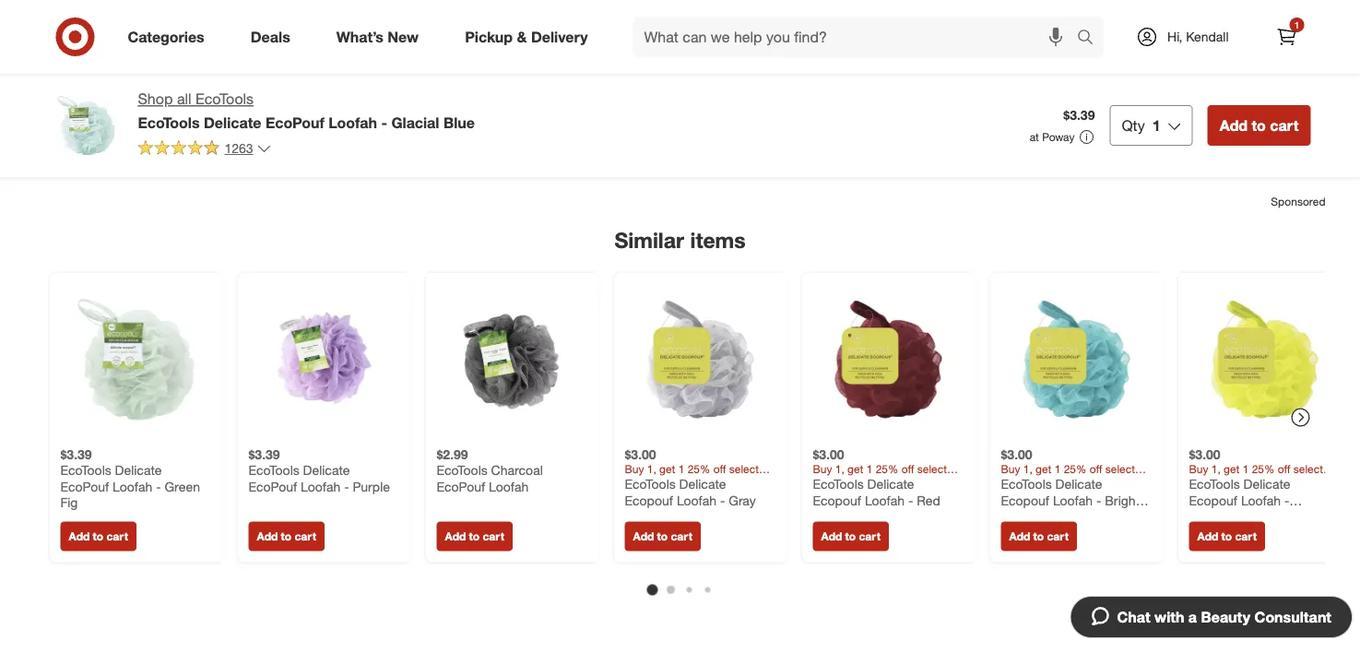 Task type: locate. For each thing, give the bounding box(es) containing it.
$3.39 inside $3.39 ecotools delicate ecopouf loofah - purple
[[249, 446, 280, 462]]

to for ecotools delicate ecopouf loofah - green fig
[[93, 529, 103, 543]]

1 link
[[1267, 17, 1308, 57]]

delicate left red at the bottom right of page
[[868, 476, 915, 492]]

purple
[[353, 478, 390, 494]]

$3.00
[[625, 446, 656, 462], [813, 446, 845, 462], [1001, 446, 1033, 462], [1190, 446, 1221, 462]]

$3.39 for $3.39 ecotools delicate ecopouf loofah - green fig
[[60, 446, 92, 462]]

delicate inside ecotools delicate ecopouf loofah - bright blue
[[1056, 476, 1103, 492]]

ecopouf for $3.39 ecotools delicate ecopouf loofah - green fig
[[60, 478, 109, 494]]

cart down $3.39 ecotools delicate ecopouf loofah - purple
[[295, 529, 316, 543]]

shop
[[138, 90, 173, 108]]

cart down ecotools delicate ecopouf loofah - bright blue
[[1048, 529, 1069, 543]]

add to cart down ecotools delicate ecopouf loofah - red in the right of the page
[[822, 529, 881, 543]]

beauty
[[1202, 608, 1251, 626]]

2 $3.00 from the left
[[813, 446, 845, 462]]

add to cart down the "ecotools delicate ecopouf loofah - gray"
[[633, 529, 693, 543]]

blue inside ecotools delicate ecopouf loofah - bright blue
[[1001, 508, 1027, 524]]

chat
[[1118, 608, 1151, 626]]

ecotools delicate ecopouf loofah - bright blue
[[1001, 476, 1140, 524]]

hi,
[[1168, 29, 1183, 45]]

What can we help you find? suggestions appear below search field
[[633, 17, 1082, 57]]

0 horizontal spatial blue
[[444, 113, 475, 131]]

cart down $2.99 ecotools charcoal ecopouf loofah
[[483, 529, 505, 543]]

ecopouf inside ecotools delicate ecopouf loofah - chartreuse
[[1190, 492, 1238, 508]]

cart for ecotools delicate ecopouf loofah - green fig
[[107, 529, 128, 543]]

$3.39 for $3.39
[[1064, 107, 1095, 123]]

ecopouf inside $2.99 ecotools charcoal ecopouf loofah
[[437, 478, 485, 494]]

ecotools inside ecotools delicate ecopouf loofah - chartreuse
[[1190, 476, 1241, 492]]

delicate left gray at the bottom right of the page
[[680, 476, 726, 492]]

1 horizontal spatial $3.39
[[249, 446, 280, 462]]

delicate up 1263
[[204, 113, 261, 131]]

$3.00 up ecotools delicate ecopouf loofah - chartreuse
[[1190, 446, 1221, 462]]

categories link
[[112, 17, 228, 57]]

delicate left 'green'
[[115, 462, 162, 478]]

ecotools delicate ecopouf loofah - bright blue image
[[1001, 284, 1153, 435]]

what's
[[337, 28, 384, 46]]

deals link
[[235, 17, 313, 57]]

chartreuse
[[1190, 508, 1254, 524]]

add to cart down $2.99 ecotools charcoal ecopouf loofah
[[445, 529, 505, 543]]

$3.39
[[1064, 107, 1095, 123], [60, 446, 92, 462], [249, 446, 280, 462]]

3 $3.00 from the left
[[1001, 446, 1033, 462]]

blue
[[444, 113, 475, 131], [1001, 508, 1027, 524]]

add to cart button for ecotools delicate ecopouf loofah - green fig
[[60, 522, 136, 551]]

at
[[1030, 130, 1040, 144]]

delicate left bright
[[1056, 476, 1103, 492]]

1 horizontal spatial blue
[[1001, 508, 1027, 524]]

delicate left 'purple'
[[303, 462, 350, 478]]

add to cart down chartreuse
[[1198, 529, 1257, 543]]

add
[[1220, 116, 1248, 134], [69, 529, 90, 543], [257, 529, 278, 543], [445, 529, 466, 543], [633, 529, 654, 543], [822, 529, 843, 543], [1010, 529, 1031, 543], [1198, 529, 1219, 543]]

delivery
[[531, 28, 588, 46]]

2 ecopouf from the left
[[813, 492, 862, 508]]

$3.00 up ecotools delicate ecopouf loofah - bright blue
[[1001, 446, 1033, 462]]

add to cart down $3.39 ecotools delicate ecopouf loofah - purple
[[257, 529, 316, 543]]

$3.00 for ecotools delicate ecopouf loofah - red
[[813, 446, 845, 462]]

ecopouf for ecotools delicate ecopouf loofah - gray
[[625, 492, 673, 508]]

-
[[381, 113, 387, 131], [156, 478, 161, 494], [344, 478, 349, 494], [720, 492, 725, 508], [909, 492, 914, 508], [1097, 492, 1102, 508], [1285, 492, 1290, 508]]

0 horizontal spatial 1
[[1153, 116, 1161, 134]]

- left bright
[[1097, 492, 1102, 508]]

add to cart for ecotools delicate ecopouf loofah - green fig
[[69, 529, 128, 543]]

- left 'green'
[[156, 478, 161, 494]]

cart down chartreuse
[[1236, 529, 1257, 543]]

$3.00 up ecotools delicate ecopouf loofah - red in the right of the page
[[813, 446, 845, 462]]

ecotools delicate ecopouf loofah - gray
[[625, 476, 756, 508]]

delicate
[[204, 113, 261, 131], [115, 462, 162, 478], [303, 462, 350, 478], [680, 476, 726, 492], [868, 476, 915, 492], [1056, 476, 1103, 492], [1244, 476, 1291, 492]]

search
[[1069, 30, 1114, 48]]

&
[[517, 28, 527, 46]]

- right chartreuse
[[1285, 492, 1290, 508]]

loofah inside ecotools delicate ecopouf loofah - red
[[865, 492, 905, 508]]

add for ecotools delicate ecopouf loofah - gray
[[633, 529, 654, 543]]

a
[[1189, 608, 1197, 626]]

chat with a beauty consultant
[[1118, 608, 1332, 626]]

4 $3.00 from the left
[[1190, 446, 1221, 462]]

add to cart for ecotools charcoal ecopouf loofah
[[445, 529, 505, 543]]

similar items
[[615, 228, 746, 253]]

ecotools delicate ecopouf loofah - gray image
[[625, 284, 776, 435]]

ecotools charcoal ecopouf loofah image
[[437, 284, 588, 435]]

ecotools
[[196, 90, 254, 108], [138, 113, 200, 131], [60, 462, 111, 478], [249, 462, 300, 478], [437, 462, 488, 478], [625, 476, 676, 492], [813, 476, 864, 492], [1001, 476, 1052, 492], [1190, 476, 1241, 492]]

ecopouf inside the "ecotools delicate ecopouf loofah - gray"
[[625, 492, 673, 508]]

4 ecopouf from the left
[[1190, 492, 1238, 508]]

cart
[[1271, 116, 1299, 134], [107, 529, 128, 543], [295, 529, 316, 543], [483, 529, 505, 543], [671, 529, 693, 543], [859, 529, 881, 543], [1048, 529, 1069, 543], [1236, 529, 1257, 543]]

loofah
[[329, 113, 377, 131], [113, 478, 152, 494], [301, 478, 341, 494], [489, 478, 529, 494], [677, 492, 717, 508], [865, 492, 905, 508], [1053, 492, 1093, 508], [1242, 492, 1281, 508]]

cart for ecotools delicate ecopouf loofah - purple
[[295, 529, 316, 543]]

loofah inside ecotools delicate ecopouf loofah - bright blue
[[1053, 492, 1093, 508]]

- inside ecotools delicate ecopouf loofah - bright blue
[[1097, 492, 1102, 508]]

bright
[[1105, 492, 1140, 508]]

ecotools inside ecotools delicate ecopouf loofah - red
[[813, 476, 864, 492]]

ecopouf
[[625, 492, 673, 508], [813, 492, 862, 508], [1001, 492, 1050, 508], [1190, 492, 1238, 508]]

- left glacial
[[381, 113, 387, 131]]

- inside $3.39 ecotools delicate ecopouf loofah - purple
[[344, 478, 349, 494]]

to
[[1252, 116, 1267, 134], [93, 529, 103, 543], [281, 529, 292, 543], [469, 529, 480, 543], [657, 529, 668, 543], [846, 529, 856, 543], [1034, 529, 1044, 543], [1222, 529, 1233, 543]]

1 horizontal spatial 1
[[1295, 19, 1300, 30]]

ecotools delicate ecopouf loofah - chartreuse
[[1190, 476, 1291, 524]]

hi, kendall
[[1168, 29, 1229, 45]]

ecotools delicate ecopouf loofah - chartreuse image
[[1190, 284, 1341, 435]]

- inside ecotools delicate ecopouf loofah - chartreuse
[[1285, 492, 1290, 508]]

ecopouf
[[266, 113, 325, 131], [60, 478, 109, 494], [249, 478, 297, 494], [437, 478, 485, 494]]

- left red at the bottom right of page
[[909, 492, 914, 508]]

add to cart for ecotools delicate ecopouf loofah - chartreuse
[[1198, 529, 1257, 543]]

add to cart down ecotools delicate ecopouf loofah - bright blue
[[1010, 529, 1069, 543]]

ecopouf for ecotools delicate ecopouf loofah - chartreuse
[[1190, 492, 1238, 508]]

add to cart for ecotools delicate ecopouf loofah - purple
[[257, 529, 316, 543]]

delicate up chartreuse
[[1244, 476, 1291, 492]]

ecopouf inside $3.39 ecotools delicate ecopouf loofah - green fig
[[60, 478, 109, 494]]

add for ecotools delicate ecopouf loofah - bright blue
[[1010, 529, 1031, 543]]

what's new link
[[321, 17, 442, 57]]

delicate inside $3.39 ecotools delicate ecopouf loofah - purple
[[303, 462, 350, 478]]

0 vertical spatial 1
[[1295, 19, 1300, 30]]

all
[[177, 90, 191, 108]]

consultant
[[1255, 608, 1332, 626]]

0 vertical spatial blue
[[444, 113, 475, 131]]

add to cart
[[1220, 116, 1299, 134], [69, 529, 128, 543], [257, 529, 316, 543], [445, 529, 505, 543], [633, 529, 693, 543], [822, 529, 881, 543], [1010, 529, 1069, 543], [1198, 529, 1257, 543]]

blue right red at the bottom right of page
[[1001, 508, 1027, 524]]

ecopouf inside ecotools delicate ecopouf loofah - red
[[813, 492, 862, 508]]

$3.39 ecotools delicate ecopouf loofah - green fig
[[60, 446, 200, 511]]

- left gray at the bottom right of the page
[[720, 492, 725, 508]]

add to cart down fig
[[69, 529, 128, 543]]

3 ecopouf from the left
[[1001, 492, 1050, 508]]

at poway
[[1030, 130, 1075, 144]]

- inside $3.39 ecotools delicate ecopouf loofah - green fig
[[156, 478, 161, 494]]

$3.00 for ecotools delicate ecopouf loofah - gray
[[625, 446, 656, 462]]

$3.00 up the "ecotools delicate ecopouf loofah - gray"
[[625, 446, 656, 462]]

blue right glacial
[[444, 113, 475, 131]]

ecopouf inside $3.39 ecotools delicate ecopouf loofah - purple
[[249, 478, 297, 494]]

similar
[[615, 228, 685, 253]]

add to cart up sponsored at right top
[[1220, 116, 1299, 134]]

1 right qty
[[1153, 116, 1161, 134]]

1 vertical spatial blue
[[1001, 508, 1027, 524]]

add to cart button
[[1208, 105, 1311, 146], [60, 522, 136, 551], [249, 522, 325, 551], [437, 522, 513, 551], [625, 522, 701, 551], [813, 522, 889, 551], [1001, 522, 1077, 551], [1190, 522, 1266, 551]]

- left 'purple'
[[344, 478, 349, 494]]

cart down the "ecotools delicate ecopouf loofah - gray"
[[671, 529, 693, 543]]

cart down ecotools delicate ecopouf loofah - red in the right of the page
[[859, 529, 881, 543]]

0 horizontal spatial $3.39
[[60, 446, 92, 462]]

1
[[1295, 19, 1300, 30], [1153, 116, 1161, 134]]

add to cart button for ecotools charcoal ecopouf loofah
[[437, 522, 513, 551]]

new
[[388, 28, 419, 46]]

gray
[[729, 492, 756, 508]]

1 $3.00 from the left
[[625, 446, 656, 462]]

cart for ecotools delicate ecopouf loofah - bright blue
[[1048, 529, 1069, 543]]

ecopouf for ecotools delicate ecopouf loofah - red
[[813, 492, 862, 508]]

1 right kendall
[[1295, 19, 1300, 30]]

2 horizontal spatial $3.39
[[1064, 107, 1095, 123]]

1 ecopouf from the left
[[625, 492, 673, 508]]

cart down $3.39 ecotools delicate ecopouf loofah - green fig
[[107, 529, 128, 543]]

ecopouf inside ecotools delicate ecopouf loofah - bright blue
[[1001, 492, 1050, 508]]

add to cart for ecotools delicate ecopouf loofah - red
[[822, 529, 881, 543]]

sponsored
[[1272, 194, 1326, 208]]

$3.39 inside $3.39 ecotools delicate ecopouf loofah - green fig
[[60, 446, 92, 462]]

delicate inside the "ecotools delicate ecopouf loofah - gray"
[[680, 476, 726, 492]]



Task type: vqa. For each thing, say whether or not it's contained in the screenshot.
ecotools charcoal ecopouf loofah image
yes



Task type: describe. For each thing, give the bounding box(es) containing it.
deals
[[251, 28, 290, 46]]

- inside shop all ecotools ecotools delicate ecopouf loofah - glacial blue
[[381, 113, 387, 131]]

add to cart button for ecotools delicate ecopouf loofah - red
[[813, 522, 889, 551]]

charcoal
[[491, 462, 543, 478]]

ecopouf for $3.39 ecotools delicate ecopouf loofah - purple
[[249, 478, 297, 494]]

pickup & delivery link
[[449, 17, 611, 57]]

ecotools inside $3.39 ecotools delicate ecopouf loofah - purple
[[249, 462, 300, 478]]

1263
[[225, 140, 253, 156]]

add to cart for ecotools delicate ecopouf loofah - gray
[[633, 529, 693, 543]]

cart for ecotools delicate ecopouf loofah - gray
[[671, 529, 693, 543]]

to for ecotools delicate ecopouf loofah - bright blue
[[1034, 529, 1044, 543]]

ecotools delicate ecopouf loofah - red image
[[813, 284, 965, 435]]

blue inside shop all ecotools ecotools delicate ecopouf loofah - glacial blue
[[444, 113, 475, 131]]

qty 1
[[1122, 116, 1161, 134]]

loofah inside shop all ecotools ecotools delicate ecopouf loofah - glacial blue
[[329, 113, 377, 131]]

add for ecotools delicate ecopouf loofah - red
[[822, 529, 843, 543]]

ecotools inside $2.99 ecotools charcoal ecopouf loofah
[[437, 462, 488, 478]]

qty
[[1122, 116, 1146, 134]]

what's new
[[337, 28, 419, 46]]

to for ecotools delicate ecopouf loofah - purple
[[281, 529, 292, 543]]

fig
[[60, 494, 78, 511]]

cart for ecotools charcoal ecopouf loofah
[[483, 529, 505, 543]]

- inside ecotools delicate ecopouf loofah - red
[[909, 492, 914, 508]]

add for ecotools charcoal ecopouf loofah
[[445, 529, 466, 543]]

cart for ecotools delicate ecopouf loofah - red
[[859, 529, 881, 543]]

loofah inside the "ecotools delicate ecopouf loofah - gray"
[[677, 492, 717, 508]]

$3.39 ecotools delicate ecopouf loofah - purple
[[249, 446, 390, 494]]

add to cart button for ecotools delicate ecopouf loofah - purple
[[249, 522, 325, 551]]

add to cart for ecotools delicate ecopouf loofah - bright blue
[[1010, 529, 1069, 543]]

delicate inside ecotools delicate ecopouf loofah - chartreuse
[[1244, 476, 1291, 492]]

red
[[917, 492, 941, 508]]

ecopouf for $2.99 ecotools charcoal ecopouf loofah
[[437, 478, 485, 494]]

cart up sponsored at right top
[[1271, 116, 1299, 134]]

categories
[[128, 28, 205, 46]]

$3.39 for $3.39 ecotools delicate ecopouf loofah - purple
[[249, 446, 280, 462]]

add for ecotools delicate ecopouf loofah - purple
[[257, 529, 278, 543]]

pickup & delivery
[[465, 28, 588, 46]]

image of ecotools delicate ecopouf loofah - glacial blue image
[[49, 89, 123, 162]]

cart for ecotools delicate ecopouf loofah - chartreuse
[[1236, 529, 1257, 543]]

pickup
[[465, 28, 513, 46]]

chat with a beauty consultant button
[[1071, 596, 1353, 638]]

add for ecotools delicate ecopouf loofah - green fig
[[69, 529, 90, 543]]

ecotools inside ecotools delicate ecopouf loofah - bright blue
[[1001, 476, 1052, 492]]

1263 link
[[138, 139, 272, 160]]

add to cart button for ecotools delicate ecopouf loofah - chartreuse
[[1190, 522, 1266, 551]]

add to cart button for ecotools delicate ecopouf loofah - bright blue
[[1001, 522, 1077, 551]]

ecopouf for ecotools delicate ecopouf loofah - bright blue
[[1001, 492, 1050, 508]]

loofah inside ecotools delicate ecopouf loofah - chartreuse
[[1242, 492, 1281, 508]]

add for ecotools delicate ecopouf loofah - chartreuse
[[1198, 529, 1219, 543]]

delicate inside ecotools delicate ecopouf loofah - red
[[868, 476, 915, 492]]

ecotools inside $3.39 ecotools delicate ecopouf loofah - green fig
[[60, 462, 111, 478]]

ecotools delicate ecopouf loofah - green fig image
[[60, 284, 212, 435]]

$2.99
[[437, 446, 468, 462]]

to for ecotools delicate ecopouf loofah - chartreuse
[[1222, 529, 1233, 543]]

to for ecotools delicate ecopouf loofah - gray
[[657, 529, 668, 543]]

delicate inside $3.39 ecotools delicate ecopouf loofah - green fig
[[115, 462, 162, 478]]

shop all ecotools ecotools delicate ecopouf loofah - glacial blue
[[138, 90, 475, 131]]

1 vertical spatial 1
[[1153, 116, 1161, 134]]

to for ecotools delicate ecopouf loofah - red
[[846, 529, 856, 543]]

search button
[[1069, 17, 1114, 61]]

ecopouf inside shop all ecotools ecotools delicate ecopouf loofah - glacial blue
[[266, 113, 325, 131]]

ecotools delicate ecopouf loofah - red
[[813, 476, 941, 508]]

glacial
[[392, 113, 440, 131]]

delicate inside shop all ecotools ecotools delicate ecopouf loofah - glacial blue
[[204, 113, 261, 131]]

- inside the "ecotools delicate ecopouf loofah - gray"
[[720, 492, 725, 508]]

ecotools inside the "ecotools delicate ecopouf loofah - gray"
[[625, 476, 676, 492]]

similar items region
[[35, 121, 1352, 653]]

$2.99 ecotools charcoal ecopouf loofah
[[437, 446, 543, 494]]

loofah inside $3.39 ecotools delicate ecopouf loofah - purple
[[301, 478, 341, 494]]

to for ecotools charcoal ecopouf loofah
[[469, 529, 480, 543]]

$3.00 for ecotools delicate ecopouf loofah - chartreuse
[[1190, 446, 1221, 462]]

loofah inside $2.99 ecotools charcoal ecopouf loofah
[[489, 478, 529, 494]]

$3.00 for ecotools delicate ecopouf loofah - bright blue
[[1001, 446, 1033, 462]]

poway
[[1043, 130, 1075, 144]]

add to cart button for ecotools delicate ecopouf loofah - gray
[[625, 522, 701, 551]]

green
[[165, 478, 200, 494]]

kendall
[[1187, 29, 1229, 45]]

items
[[690, 228, 746, 253]]

with
[[1155, 608, 1185, 626]]

ecotools delicate ecopouf loofah - purple image
[[249, 284, 400, 435]]

loofah inside $3.39 ecotools delicate ecopouf loofah - green fig
[[113, 478, 152, 494]]



